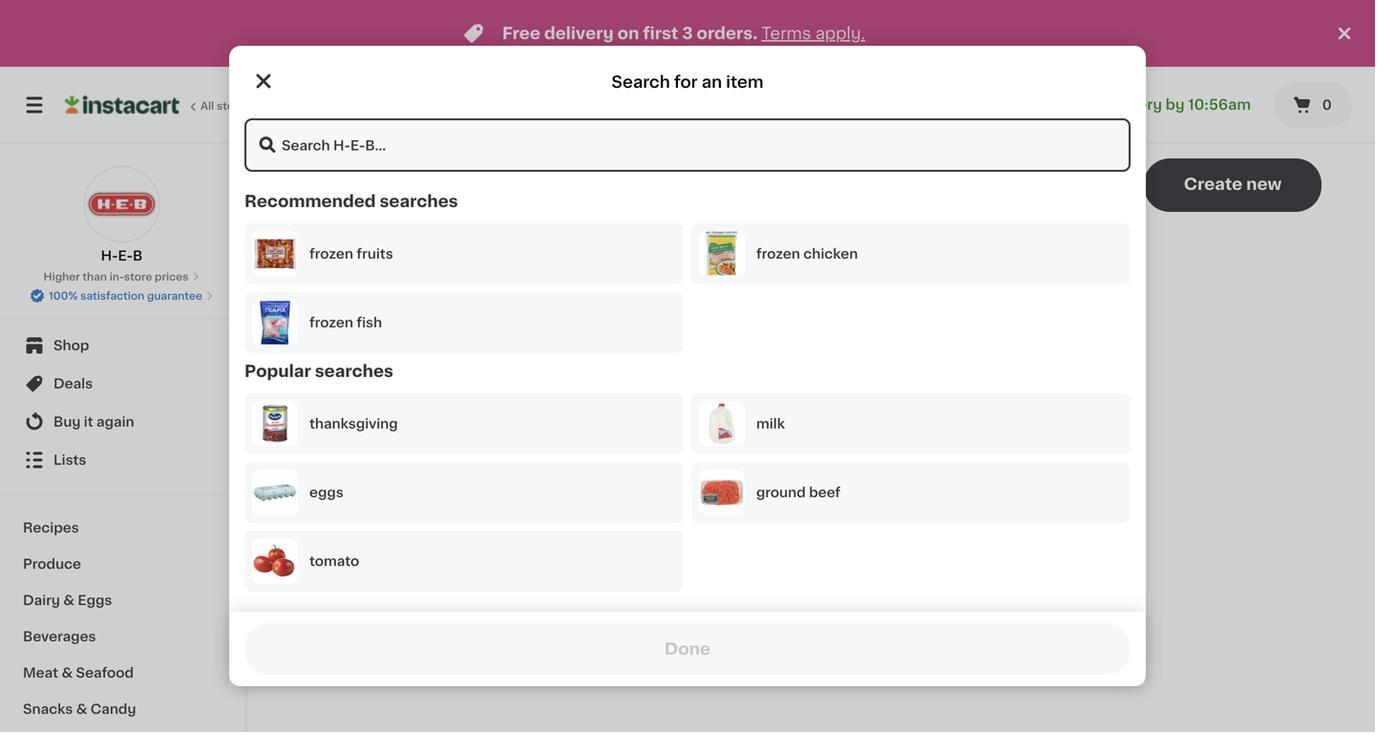 Task type: describe. For each thing, give the bounding box(es) containing it.
frozen chicken link
[[699, 231, 1124, 277]]

deals
[[54, 377, 93, 391]]

meat & seafood
[[23, 667, 134, 680]]

by
[[1166, 98, 1185, 112]]

beef
[[810, 486, 841, 500]]

will
[[806, 484, 828, 498]]

frozen fruits link
[[252, 231, 677, 277]]

meat & seafood link
[[11, 656, 232, 692]]

thanksgiving image
[[252, 401, 298, 447]]

you
[[731, 484, 756, 498]]

snacks & candy
[[23, 703, 136, 717]]

Search H-E-B... field
[[245, 118, 1131, 172]]

milk image
[[699, 401, 745, 447]]

again
[[97, 416, 134, 429]]

recipes link
[[11, 510, 232, 547]]

& for snacks
[[76, 703, 87, 717]]

milk
[[757, 418, 786, 431]]

0 button
[[1275, 82, 1353, 128]]

deals link
[[11, 365, 232, 403]]

frozen chicken image
[[699, 231, 745, 277]]

ground
[[757, 486, 806, 500]]

dialog containing search for an item
[[229, 46, 1147, 687]]

popular searches
[[245, 364, 394, 380]]

dairy & eggs link
[[11, 583, 232, 619]]

searches for recommended searches
[[380, 193, 458, 210]]

recipes
[[23, 522, 79, 535]]

delivery
[[545, 25, 614, 42]]

100% satisfaction guarantee
[[49, 291, 202, 301]]

terms
[[762, 25, 812, 42]]

no lists yet lists you create will be saved here.
[[696, 463, 929, 498]]

eggs link
[[252, 470, 677, 516]]

an
[[702, 74, 723, 90]]

eggs image
[[252, 470, 298, 516]]

100% satisfaction guarantee button
[[30, 285, 214, 304]]

your lists
[[302, 172, 436, 199]]

shop link
[[11, 327, 232, 365]]

ground beef
[[757, 486, 841, 500]]

limited time offer region
[[0, 0, 1334, 67]]

chicken
[[804, 247, 858, 261]]

beverages
[[23, 631, 96, 644]]

saved
[[852, 484, 892, 498]]

popular
[[245, 364, 311, 380]]

higher than in-store prices link
[[44, 269, 200, 285]]

snacks & candy link
[[11, 692, 232, 728]]

& for meat
[[62, 667, 73, 680]]

create new
[[1185, 176, 1283, 193]]

beverages link
[[11, 619, 232, 656]]

snacks
[[23, 703, 73, 717]]

frozen fish
[[310, 316, 382, 330]]

searches for popular searches
[[315, 364, 394, 380]]

buy it again
[[54, 416, 134, 429]]

than
[[83, 272, 107, 282]]

frozen for frozen chicken
[[757, 247, 801, 261]]

stores
[[217, 101, 251, 111]]

delivery
[[1101, 98, 1163, 112]]

delivery by 10:56am link
[[1071, 94, 1252, 117]]

thanksgiving
[[310, 418, 398, 431]]

for
[[675, 74, 698, 90]]

shop
[[54, 339, 89, 353]]

frozen for frozen fish
[[310, 316, 354, 330]]

yet
[[832, 463, 859, 479]]

thanksgiving link
[[252, 401, 677, 447]]

100%
[[49, 291, 78, 301]]

h-
[[101, 249, 118, 263]]

none search field search h-e-b...
[[245, 118, 1131, 172]]

search
[[612, 74, 671, 90]]

10:56am
[[1189, 98, 1252, 112]]

recommended searches
[[245, 193, 458, 210]]

higher than in-store prices
[[44, 272, 189, 282]]

fruits
[[357, 247, 393, 261]]

service type group
[[721, 86, 926, 124]]

produce link
[[11, 547, 232, 583]]

new
[[1247, 176, 1283, 193]]

search list box containing recommended searches
[[245, 191, 1131, 600]]

ground beef image
[[699, 470, 745, 516]]

3
[[683, 25, 693, 42]]

free
[[503, 25, 541, 42]]

first
[[643, 25, 679, 42]]

in-
[[110, 272, 124, 282]]

frozen for frozen fruits
[[310, 247, 354, 261]]



Task type: vqa. For each thing, say whether or not it's contained in the screenshot.
Buy it again link
yes



Task type: locate. For each thing, give the bounding box(es) containing it.
create
[[760, 484, 803, 498]]

frozen
[[310, 247, 354, 261], [757, 247, 801, 261], [310, 316, 354, 330]]

2 search list box from the top
[[245, 224, 1131, 361]]

free delivery on first 3 orders. terms apply.
[[503, 25, 866, 42]]

on
[[618, 25, 640, 42]]

1 search list box from the top
[[245, 191, 1131, 600]]

lists inside the no lists yet lists you create will be saved here.
[[696, 484, 728, 498]]

guarantee
[[147, 291, 202, 301]]

frozen fish link
[[252, 300, 677, 346]]

1 vertical spatial searches
[[315, 364, 394, 380]]

h-e-b link
[[84, 166, 160, 266]]

3 search list box from the top
[[245, 394, 1131, 600]]

create new button
[[1145, 159, 1322, 212]]

candy
[[91, 703, 136, 717]]

dialog
[[229, 46, 1147, 687]]

h-e-b
[[101, 249, 143, 263]]

frozen chicken
[[757, 247, 858, 261]]

ground beef link
[[699, 470, 1124, 516]]

0 horizontal spatial lists
[[54, 454, 86, 467]]

lists for your
[[375, 172, 436, 199]]

0 vertical spatial lists
[[54, 454, 86, 467]]

frozen fish image
[[252, 300, 298, 346]]

item
[[726, 74, 764, 90]]

be
[[831, 484, 848, 498]]

0 vertical spatial searches
[[380, 193, 458, 210]]

None search field
[[273, 78, 696, 132], [245, 118, 1131, 172], [273, 78, 696, 132]]

& left the candy
[[76, 703, 87, 717]]

search list box for popular searches
[[245, 394, 1131, 600]]

satisfaction
[[80, 291, 145, 301]]

all
[[201, 101, 214, 111]]

prices
[[155, 272, 189, 282]]

buy it again link
[[11, 403, 232, 441]]

terms apply. link
[[762, 25, 866, 42]]

lists inside the no lists yet lists you create will be saved here.
[[793, 463, 828, 479]]

eggs
[[78, 594, 112, 608]]

b
[[133, 249, 143, 263]]

create
[[1185, 176, 1243, 193]]

lists down buy
[[54, 454, 86, 467]]

0
[[1323, 98, 1333, 112]]

dairy & eggs
[[23, 594, 112, 608]]

orders.
[[697, 25, 758, 42]]

no
[[765, 463, 789, 479]]

2 vertical spatial &
[[76, 703, 87, 717]]

1 vertical spatial lists
[[696, 484, 728, 498]]

& left eggs
[[63, 594, 75, 608]]

lists left you
[[696, 484, 728, 498]]

& for dairy
[[63, 594, 75, 608]]

popular searches group
[[245, 361, 1131, 600]]

produce
[[23, 558, 81, 571]]

searches down the frozen fish
[[315, 364, 394, 380]]

frozen fruits image
[[252, 231, 298, 277]]

your
[[302, 172, 369, 199]]

tomato image
[[252, 539, 298, 585]]

1 horizontal spatial lists
[[793, 463, 828, 479]]

1 vertical spatial lists
[[793, 463, 828, 479]]

frozen left the fruits
[[310, 247, 354, 261]]

instacart logo image
[[65, 94, 180, 117]]

frozen fruits
[[310, 247, 393, 261]]

searches up the fruits
[[380, 193, 458, 210]]

search list box
[[245, 191, 1131, 600], [245, 224, 1131, 361], [245, 394, 1131, 600]]

lists
[[54, 454, 86, 467], [696, 484, 728, 498]]

&
[[63, 594, 75, 608], [62, 667, 73, 680], [76, 703, 87, 717]]

search list box containing thanksgiving
[[245, 394, 1131, 600]]

here.
[[895, 484, 929, 498]]

meat
[[23, 667, 58, 680]]

seafood
[[76, 667, 134, 680]]

0 vertical spatial lists
[[375, 172, 436, 199]]

eggs
[[310, 486, 344, 500]]

search for an item
[[612, 74, 764, 90]]

lists for no
[[793, 463, 828, 479]]

dairy
[[23, 594, 60, 608]]

recommended searches group
[[245, 191, 1131, 361]]

delivery by 10:56am
[[1101, 98, 1252, 112]]

0 vertical spatial &
[[63, 594, 75, 608]]

higher
[[44, 272, 80, 282]]

& right meat
[[62, 667, 73, 680]]

1 horizontal spatial lists
[[696, 484, 728, 498]]

searches
[[380, 193, 458, 210], [315, 364, 394, 380]]

lists link
[[11, 441, 232, 480]]

all stores link
[[65, 78, 252, 132]]

frozen left chicken
[[757, 247, 801, 261]]

recommended
[[245, 193, 376, 210]]

0 horizontal spatial lists
[[375, 172, 436, 199]]

1 vertical spatial &
[[62, 667, 73, 680]]

lists right your
[[375, 172, 436, 199]]

search list box containing frozen fruits
[[245, 224, 1131, 361]]

apply.
[[816, 25, 866, 42]]

it
[[84, 416, 93, 429]]

all stores
[[201, 101, 251, 111]]

store
[[124, 272, 152, 282]]

milk link
[[699, 401, 1124, 447]]

search list box for recommended searches
[[245, 224, 1131, 361]]

h-e-b logo image
[[84, 166, 160, 243]]

fish
[[357, 316, 382, 330]]

frozen left fish
[[310, 316, 354, 330]]

tomato
[[310, 555, 360, 569]]

lists up will
[[793, 463, 828, 479]]

tomato link
[[252, 539, 677, 585]]

buy
[[54, 416, 81, 429]]



